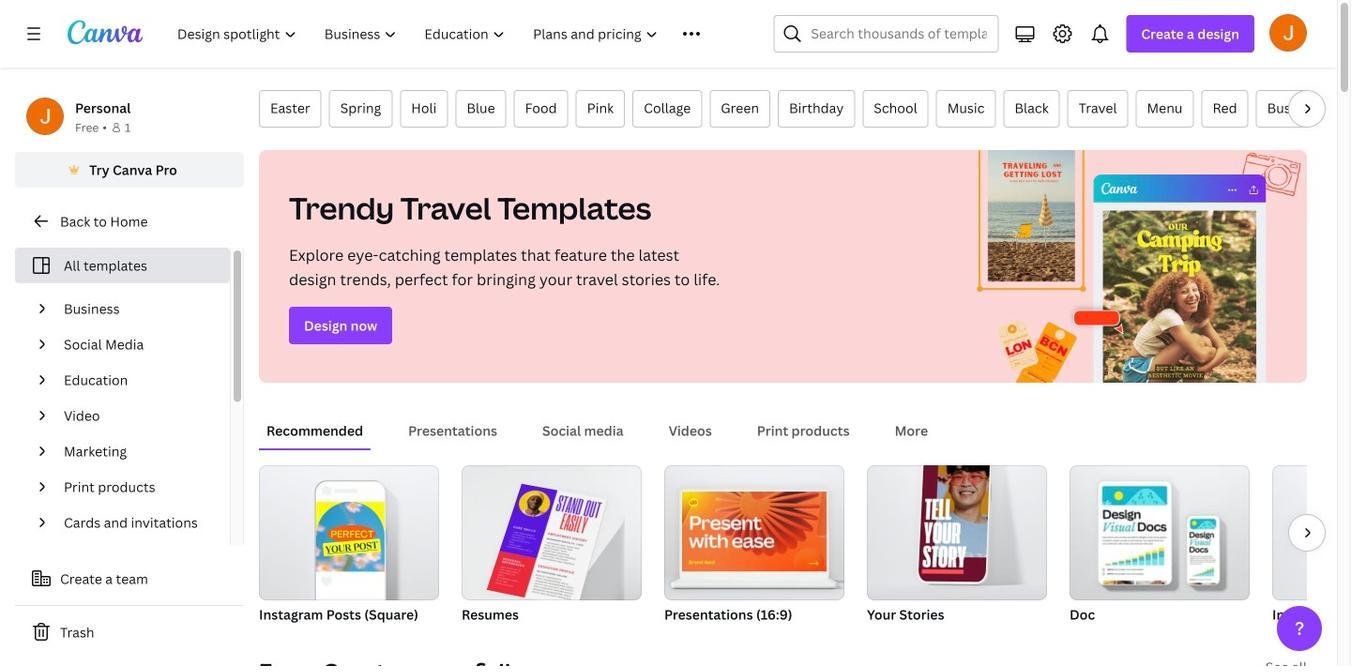 Task type: vqa. For each thing, say whether or not it's contained in the screenshot.
Graph in the 'Concept Mapping Whiteboard in Orange Purple Basic Style Graph by Canva Creative Studio'
no



Task type: locate. For each thing, give the bounding box(es) containing it.
Search search field
[[811, 16, 986, 52]]

instagram post (square) image
[[259, 465, 439, 600], [316, 502, 385, 572]]

doc image
[[1070, 465, 1250, 600], [1070, 465, 1250, 600]]

your story image
[[918, 454, 990, 582], [867, 465, 1047, 600]]

top level navigation element
[[165, 15, 728, 53], [165, 15, 728, 53]]

instagram story image
[[1272, 465, 1351, 600]]

presentation (16:9) image
[[664, 465, 844, 600], [682, 492, 827, 571]]

None search field
[[773, 15, 999, 53]]

resume image
[[462, 465, 642, 600], [487, 484, 607, 608]]

jeremy miller image
[[1269, 14, 1307, 51]]



Task type: describe. For each thing, give the bounding box(es) containing it.
trendy travel templates image
[[958, 150, 1307, 383]]



